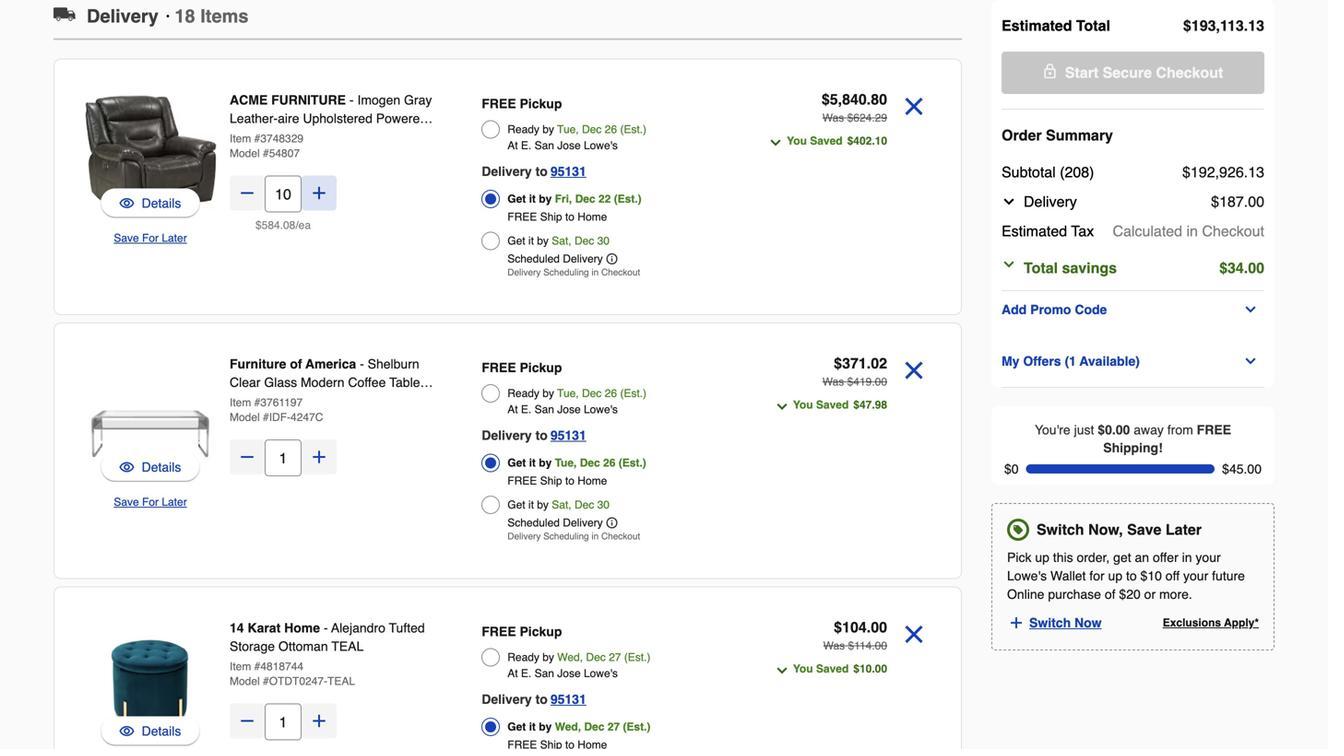 Task type: vqa. For each thing, say whether or not it's contained in the screenshot.
topmost Later
yes



Task type: locate. For each thing, give the bounding box(es) containing it.
1 minus image from the top
[[238, 184, 256, 202]]

1 vertical spatial delivery to 95131
[[482, 428, 586, 443]]

95131
[[551, 164, 586, 179], [551, 428, 586, 443], [551, 693, 586, 708]]

save for later button for 5,840
[[114, 229, 187, 248]]

to down get it by fri, dec 22 (est.)
[[565, 211, 575, 224]]

model
[[230, 147, 260, 160], [230, 411, 260, 424], [230, 676, 260, 689]]

0 vertical spatial stepper number input field with increment and decrement buttons number field
[[265, 176, 302, 213]]

3 at e. san jose lowe's from the top
[[508, 668, 618, 681]]

summary
[[1046, 127, 1113, 144]]

later for 371
[[162, 496, 187, 509]]

0 vertical spatial scheduled
[[508, 253, 560, 266]]

items
[[200, 6, 249, 27]]

2 option group from the top
[[482, 355, 738, 547]]

chevron down image for add promo code
[[1244, 303, 1258, 317]]

0 vertical spatial plus image
[[310, 184, 328, 202]]

2 estimated from the top
[[1002, 223, 1067, 240]]

0 vertical spatial switch
[[1037, 522, 1084, 539]]

1 free pickup from the top
[[482, 96, 562, 111]]

tag filled image
[[1010, 522, 1027, 539]]

2 at e. san jose lowe's from the top
[[508, 404, 618, 417]]

chevron down image inside add promo code link
[[1244, 303, 1258, 317]]

1 vertical spatial remove item image
[[899, 619, 930, 651]]

checkout down info icon
[[601, 268, 640, 278]]

2 ready by tue, dec 26 (est.) from the top
[[508, 387, 647, 400]]

1 scheduling from the top
[[543, 268, 589, 278]]

0 vertical spatial estimated
[[1002, 17, 1072, 34]]

powered
[[376, 111, 427, 126]]

sat,
[[552, 235, 572, 248], [552, 499, 572, 512]]

at for 02
[[508, 404, 518, 417]]

2 vertical spatial chevron down image
[[1244, 303, 1258, 317]]

your right the off
[[1184, 569, 1209, 584]]

0 vertical spatial chevron down image
[[769, 136, 783, 150]]

at up get it by fri, dec 22 (est.)
[[508, 139, 518, 152]]

3 item from the top
[[230, 661, 251, 674]]

2 vertical spatial 95131
[[551, 693, 586, 708]]

0 vertical spatial save for later
[[114, 232, 187, 245]]

0 vertical spatial you
[[787, 135, 807, 148]]

1 option group from the top
[[482, 91, 738, 283]]

acme furniture -
[[230, 93, 357, 107]]

.00 down $ 192,926 . 13
[[1244, 193, 1265, 210]]

13 right the 193,113
[[1248, 17, 1265, 34]]

at e. san jose lowe's down ready by wed, dec 27 (est.)
[[508, 668, 618, 681]]

order
[[1002, 127, 1042, 144]]

free ship to home down get it by tue, dec 26 (est.)
[[508, 475, 607, 488]]

tue,
[[557, 123, 579, 136], [557, 387, 579, 400], [555, 457, 577, 470]]

2 remove item image from the top
[[899, 619, 930, 651]]

1 get it by sat, dec 30 from the top
[[508, 235, 610, 248]]

1 13 from the top
[[1248, 17, 1265, 34]]

1 scheduled from the top
[[508, 253, 560, 266]]

estimated for estimated total
[[1002, 17, 1072, 34]]

get it by sat, dec 30 down get it by tue, dec 26 (est.)
[[508, 499, 610, 512]]

2 95131 button from the top
[[551, 425, 586, 447]]

switch down the online
[[1029, 616, 1071, 631]]

1 vertical spatial 95131
[[551, 428, 586, 443]]

estimated total
[[1002, 17, 1111, 34]]

#54807
[[263, 147, 300, 160]]

minus image down #4818744
[[238, 713, 256, 731]]

delivery scheduling in checkout for 5,840
[[508, 268, 640, 278]]

1 vertical spatial chevron down image
[[1002, 257, 1017, 272]]

1 delivery to 95131 from the top
[[482, 164, 586, 179]]

Stepper number input field with increment and decrement buttons number field
[[265, 176, 302, 213], [265, 440, 302, 477], [265, 704, 302, 741]]

table
[[389, 375, 420, 390]]

(208)
[[1060, 164, 1095, 181]]

1 ship from the top
[[540, 211, 562, 224]]

at e. san jose lowe's up get it by tue, dec 26 (est.)
[[508, 404, 618, 417]]

free pickup for 80
[[482, 96, 562, 111]]

98
[[875, 399, 887, 412]]

san down ready by wed, dec 27 (est.)
[[535, 668, 554, 681]]

192,926
[[1191, 164, 1244, 181]]

get it by sat, dec 30 for 5,840
[[508, 235, 610, 248]]

get for 104
[[508, 721, 526, 734]]

get it by sat, dec 30 for 371
[[508, 499, 610, 512]]

2 vertical spatial -
[[324, 621, 328, 636]]

lowe's for 104
[[584, 668, 618, 681]]

0 vertical spatial details
[[142, 196, 181, 211]]

shelburn clear glass modern coffee table with storage image
[[84, 353, 217, 486]]

at e. san jose lowe's for 80
[[508, 139, 618, 152]]

$10
[[1141, 569, 1162, 584]]

this
[[1053, 551, 1073, 566]]

$ 34 .00
[[1220, 260, 1265, 277]]

3 option group from the top
[[482, 619, 738, 750]]

clear
[[230, 375, 261, 390]]

order summary
[[1002, 127, 1113, 144]]

1 vertical spatial san
[[535, 404, 554, 417]]

0 vertical spatial for
[[142, 232, 159, 245]]

1 quickview image from the top
[[120, 194, 134, 213]]

0 vertical spatial 30
[[597, 235, 610, 248]]

saved down $ 104 .00 was $ 114 .00 on the bottom of page
[[816, 663, 849, 676]]

3 pickup from the top
[[520, 625, 562, 640]]

1 vertical spatial free pickup
[[482, 361, 562, 375]]

free pickup for 02
[[482, 361, 562, 375]]

up left this
[[1035, 551, 1050, 566]]

2 vertical spatial model
[[230, 676, 260, 689]]

for for 371
[[142, 496, 159, 509]]

save down shelburn clear glass modern coffee table with storage image
[[114, 496, 139, 509]]

1 vertical spatial plus image
[[1008, 615, 1025, 632]]

save for later for 5,840
[[114, 232, 187, 245]]

2 free pickup from the top
[[482, 361, 562, 375]]

0 vertical spatial model
[[230, 147, 260, 160]]

0 vertical spatial item
[[230, 132, 251, 145]]

1 horizontal spatial of
[[1105, 588, 1116, 603]]

.00 down 114
[[872, 663, 887, 676]]

3 san from the top
[[535, 668, 554, 681]]

0 vertical spatial 10
[[875, 135, 887, 148]]

model inside the item #3748329 model #54807
[[230, 147, 260, 160]]

3 ready from the top
[[508, 652, 540, 665]]

1 san from the top
[[535, 139, 554, 152]]

0 vertical spatial get it by sat, dec 30
[[508, 235, 610, 248]]

13 for $ 193,113 . 13
[[1248, 17, 1265, 34]]

lowe's up 22
[[584, 139, 618, 152]]

was up you saved $ 47 . 98
[[823, 376, 844, 389]]

1 vertical spatial minus image
[[238, 448, 256, 467]]

1 horizontal spatial plus image
[[1008, 615, 1025, 632]]

estimated for estimated tax
[[1002, 223, 1067, 240]]

1 vertical spatial free ship to home
[[508, 475, 607, 488]]

save down imogen gray leather-aire upholstered powered reclining recliner image
[[114, 232, 139, 245]]

item inside the item #3748329 model #54807
[[230, 132, 251, 145]]

5 get from the top
[[508, 721, 526, 734]]

e. down ready by wed, dec 27 (est.)
[[521, 668, 532, 681]]

1 vertical spatial plus image
[[310, 713, 328, 731]]

home for 5,840
[[578, 211, 607, 224]]

1 get from the top
[[508, 193, 526, 206]]

1 vertical spatial item
[[230, 397, 251, 410]]

purchase
[[1048, 588, 1101, 603]]

2 vertical spatial item
[[230, 661, 251, 674]]

10
[[875, 135, 887, 148], [860, 663, 872, 676]]

scheduled delivery for 371
[[508, 517, 603, 530]]

in right the offer
[[1182, 551, 1192, 566]]

home
[[578, 211, 607, 224], [578, 475, 607, 488], [284, 621, 320, 636]]

delivery down subtotal (208)
[[1024, 193, 1077, 210]]

10 down 114
[[860, 663, 872, 676]]

624
[[854, 112, 872, 125]]

187
[[1220, 193, 1244, 210]]

0 vertical spatial 26
[[605, 123, 617, 136]]

total up the start
[[1076, 17, 1111, 34]]

0 vertical spatial scheduling
[[543, 268, 589, 278]]

jose down ready by wed, dec 27 (est.)
[[557, 668, 581, 681]]

shipping!
[[1104, 441, 1163, 456]]

san up get it by tue, dec 26 (est.)
[[535, 404, 554, 417]]

2 horizontal spatial chevron down image
[[1244, 303, 1258, 317]]

0 vertical spatial delivery scheduling in checkout
[[508, 268, 640, 278]]

1 free ship to home from the top
[[508, 211, 607, 224]]

stepper number input field with increment and decrement buttons number field down '#otdt0247-'
[[265, 704, 302, 741]]

saved for 104
[[816, 663, 849, 676]]

95131 button up get it by wed, dec 27 (est.)
[[551, 689, 586, 711]]

ready
[[508, 123, 540, 136], [508, 387, 540, 400], [508, 652, 540, 665]]

2 vertical spatial delivery to 95131
[[482, 693, 586, 708]]

later up the offer
[[1166, 522, 1202, 539]]

free inside "free shipping!"
[[1197, 423, 1232, 438]]

1 ready by tue, dec 26 (est.) from the top
[[508, 123, 647, 136]]

2 vertical spatial san
[[535, 668, 554, 681]]

1 vertical spatial ship
[[540, 475, 562, 488]]

jose for 80
[[557, 139, 581, 152]]

it for 5,840
[[529, 193, 536, 206]]

26
[[605, 123, 617, 136], [605, 387, 617, 400], [603, 457, 616, 470]]

1 vertical spatial quickview image
[[120, 458, 134, 477]]

shelburn clear glass modern coffee table with storage
[[230, 357, 420, 409]]

1 vertical spatial later
[[162, 496, 187, 509]]

you
[[787, 135, 807, 148], [793, 399, 813, 412], [793, 663, 813, 676]]

for down shelburn clear glass modern coffee table with storage image
[[142, 496, 159, 509]]

save for later button
[[114, 229, 187, 248], [114, 494, 187, 512]]

1 pickup from the top
[[520, 96, 562, 111]]

item for 02
[[230, 397, 251, 410]]

exclusions
[[1163, 617, 1221, 630]]

remove item image
[[899, 91, 930, 122], [899, 619, 930, 651]]

1 stepper number input field with increment and decrement buttons number field from the top
[[265, 176, 302, 213]]

estimated tax
[[1002, 223, 1094, 240]]

ready by tue, dec 26 (est.) up get it by tue, dec 26 (est.)
[[508, 387, 647, 400]]

1 for from the top
[[142, 232, 159, 245]]

$ down 419
[[854, 399, 860, 412]]

0 vertical spatial save for later button
[[114, 229, 187, 248]]

4 get from the top
[[508, 499, 525, 512]]

ship down the fri,
[[540, 211, 562, 224]]

checkout down 187
[[1202, 223, 1265, 240]]

1 horizontal spatial chevron down image
[[1002, 257, 1017, 272]]

3 minus image from the top
[[238, 713, 256, 731]]

add promo code
[[1002, 303, 1107, 317]]

minus image for 5,840
[[238, 184, 256, 202]]

$ 193,113 . 13
[[1183, 17, 1265, 34]]

0 vertical spatial free ship to home
[[508, 211, 607, 224]]

teal inside alejandro tufted storage ottoman teal
[[332, 640, 364, 655]]

2 e. from the top
[[521, 404, 532, 417]]

2 delivery to 95131 from the top
[[482, 428, 586, 443]]

alejandro
[[331, 621, 385, 636]]

2 vertical spatial 95131 button
[[551, 689, 586, 711]]

to down get it by tue, dec 26 (est.)
[[565, 475, 575, 488]]

- up upholstered at the left top of page
[[350, 93, 354, 107]]

delivery to 95131 up get it by tue, dec 26 (est.)
[[482, 428, 586, 443]]

was
[[823, 112, 844, 125], [823, 376, 844, 389], [823, 640, 845, 653]]

1 item from the top
[[230, 132, 251, 145]]

2 san from the top
[[535, 404, 554, 417]]

my offers (1 available)
[[1002, 354, 1140, 369]]

0 vertical spatial ship
[[540, 211, 562, 224]]

2 for from the top
[[142, 496, 159, 509]]

plus image
[[310, 184, 328, 202], [310, 713, 328, 731]]

model down with
[[230, 411, 260, 424]]

ready up get it by wed, dec 27 (est.)
[[508, 652, 540, 665]]

delivery scheduling in checkout down info icon
[[508, 268, 640, 278]]

1 vertical spatial scheduled
[[508, 517, 560, 530]]

details
[[142, 196, 181, 211], [142, 460, 181, 475], [142, 725, 181, 739]]

model inside item #3761197 model #idf-4247c
[[230, 411, 260, 424]]

was inside '$ 371 . 02 was $ 419 .00'
[[823, 376, 844, 389]]

26 for 5,840
[[605, 123, 617, 136]]

1 save for later button from the top
[[114, 229, 187, 248]]

scheduled delivery left info icon
[[508, 253, 603, 266]]

plus image down '#otdt0247-'
[[310, 713, 328, 731]]

plus image down the 4247c
[[310, 448, 328, 467]]

code
[[1075, 303, 1107, 317]]

10 right "402"
[[875, 135, 887, 148]]

just
[[1074, 423, 1094, 438]]

13
[[1248, 17, 1265, 34], [1248, 164, 1265, 181]]

of left '$20'
[[1105, 588, 1116, 603]]

delivery scheduling in checkout down info image
[[508, 532, 640, 542]]

2 quickview image from the top
[[120, 458, 134, 477]]

lowe's up the online
[[1007, 569, 1047, 584]]

plus image
[[310, 448, 328, 467], [1008, 615, 1025, 632]]

95131 up the fri,
[[551, 164, 586, 179]]

offer
[[1153, 551, 1179, 566]]

saved left "402"
[[810, 135, 843, 148]]

remove item image
[[899, 355, 930, 387]]

2 vertical spatial stepper number input field with increment and decrement buttons number field
[[265, 704, 302, 741]]

of up glass on the left
[[290, 357, 302, 372]]

2 ship from the top
[[540, 475, 562, 488]]

gray
[[404, 93, 432, 107]]

3 get from the top
[[508, 457, 526, 470]]

item inside item #4818744 model #otdt0247-teal
[[230, 661, 251, 674]]

0 vertical spatial minus image
[[238, 184, 256, 202]]

1 sat, from the top
[[552, 235, 572, 248]]

save for later button for 371
[[114, 494, 187, 512]]

1 vertical spatial up
[[1108, 569, 1123, 584]]

95131 for 80
[[551, 164, 586, 179]]

lowe's down ready by wed, dec 27 (est.)
[[584, 668, 618, 681]]

chevron down image
[[769, 136, 783, 150], [1002, 257, 1017, 272], [1244, 303, 1258, 317]]

3 95131 button from the top
[[551, 689, 586, 711]]

lowe's inside pick up this order, get an offer in your lowe's wallet for up to $10 off your future online purchase of $20 or more.
[[1007, 569, 1047, 584]]

0 vertical spatial sat,
[[552, 235, 572, 248]]

2 30 from the top
[[597, 499, 610, 512]]

estimated left tax
[[1002, 223, 1067, 240]]

0 vertical spatial home
[[578, 211, 607, 224]]

.00
[[1244, 193, 1265, 210], [1244, 260, 1265, 277], [872, 376, 887, 389], [867, 619, 887, 637], [872, 640, 887, 653], [872, 663, 887, 676]]

wallet
[[1051, 569, 1086, 584]]

furniture of america -
[[230, 357, 368, 372]]

1 vertical spatial option group
[[482, 355, 738, 547]]

quickview image for 371
[[120, 458, 134, 477]]

switch inside button
[[1029, 616, 1071, 631]]

model inside item #4818744 model #otdt0247-teal
[[230, 676, 260, 689]]

storage inside alejandro tufted storage ottoman teal
[[230, 640, 275, 655]]

2 model from the top
[[230, 411, 260, 424]]

offers
[[1023, 354, 1061, 369]]

29
[[875, 112, 887, 125]]

2 ready from the top
[[508, 387, 540, 400]]

2 at from the top
[[508, 404, 518, 417]]

item inside item #3761197 model #idf-4247c
[[230, 397, 251, 410]]

13 for $ 192,926 . 13
[[1248, 164, 1265, 181]]

402
[[854, 135, 872, 148]]

2 minus image from the top
[[238, 448, 256, 467]]

0 vertical spatial -
[[350, 93, 354, 107]]

3 jose from the top
[[557, 668, 581, 681]]

teal down "alejandro"
[[332, 640, 364, 655]]

1 vertical spatial at
[[508, 404, 518, 417]]

1 ready from the top
[[508, 123, 540, 136]]

0 horizontal spatial plus image
[[310, 448, 328, 467]]

jose up get it by fri, dec 22 (est.)
[[557, 139, 581, 152]]

your
[[1196, 551, 1221, 566], [1184, 569, 1209, 584]]

1 30 from the top
[[597, 235, 610, 248]]

scheduling down get it by tue, dec 26 (est.)
[[543, 532, 589, 542]]

save for later button down shelburn clear glass modern coffee table with storage image
[[114, 494, 187, 512]]

1 95131 button from the top
[[551, 161, 586, 183]]

free shipping!
[[1104, 423, 1232, 456]]

switch now, save later
[[1037, 522, 1202, 539]]

2 jose from the top
[[557, 404, 581, 417]]

pickup for 02
[[520, 361, 562, 375]]

free ship to home down the fri,
[[508, 211, 607, 224]]

1 details from the top
[[142, 196, 181, 211]]

quickview image
[[120, 194, 134, 213], [120, 458, 134, 477]]

2 vertical spatial saved
[[816, 663, 849, 676]]

0 vertical spatial scheduled delivery
[[508, 253, 603, 266]]

$ left 08
[[255, 219, 262, 232]]

2 vertical spatial jose
[[557, 668, 581, 681]]

minus image up $ 584 . 08 /ea in the left top of the page
[[238, 184, 256, 202]]

you're
[[1035, 423, 1071, 438]]

switch for switch now, save later
[[1037, 522, 1084, 539]]

free pickup
[[482, 96, 562, 111], [482, 361, 562, 375], [482, 625, 562, 640]]

1 vertical spatial storage
[[230, 640, 275, 655]]

0 vertical spatial 95131 button
[[551, 161, 586, 183]]

1 plus image from the top
[[310, 184, 328, 202]]

was inside $ 5,840 . 80 was $ 624 . 29
[[823, 112, 844, 125]]

switch up this
[[1037, 522, 1084, 539]]

model down the "reclining"
[[230, 147, 260, 160]]

ready for 80
[[508, 123, 540, 136]]

95131 button for 02
[[551, 425, 586, 447]]

26 up info image
[[603, 457, 616, 470]]

at for 80
[[508, 139, 518, 152]]

add promo code link
[[1002, 299, 1265, 321]]

- up ottoman
[[324, 621, 328, 636]]

save for later down shelburn clear glass modern coffee table with storage image
[[114, 496, 187, 509]]

0 vertical spatial quickview image
[[120, 194, 134, 213]]

at e. san jose lowe's
[[508, 139, 618, 152], [508, 404, 618, 417], [508, 668, 618, 681]]

estimated up secure image
[[1002, 17, 1072, 34]]

total down estimated tax
[[1024, 260, 1058, 277]]

ready by tue, dec 26 (est.) for 371
[[508, 387, 647, 400]]

2 get it by sat, dec 30 from the top
[[508, 499, 610, 512]]

.00 down 02
[[872, 376, 887, 389]]

san
[[535, 139, 554, 152], [535, 404, 554, 417], [535, 668, 554, 681]]

model for 80
[[230, 147, 260, 160]]

1 e. from the top
[[521, 139, 532, 152]]

2 13 from the top
[[1248, 164, 1265, 181]]

26 for 371
[[605, 387, 617, 400]]

storage up #idf-
[[256, 394, 301, 409]]

0 vertical spatial remove item image
[[899, 91, 930, 122]]

$0
[[1005, 462, 1019, 477]]

option group
[[482, 91, 738, 283], [482, 355, 738, 547], [482, 619, 738, 750]]

chevron down image
[[1002, 195, 1017, 209], [1244, 354, 1258, 369], [775, 400, 789, 415], [775, 664, 789, 679]]

stepper number input field with increment and decrement buttons number field for 371
[[265, 440, 302, 477]]

later down shelburn clear glass modern coffee table with storage image
[[162, 496, 187, 509]]

1 vertical spatial saved
[[816, 399, 849, 412]]

at down ready by wed, dec 27 (est.)
[[508, 668, 518, 681]]

add
[[1002, 303, 1027, 317]]

free ship to home
[[508, 211, 607, 224], [508, 475, 607, 488]]

away
[[1134, 423, 1164, 438]]

online
[[1007, 588, 1045, 603]]

13 up $ 187 .00
[[1248, 164, 1265, 181]]

14
[[230, 621, 244, 636]]

1 vertical spatial wed,
[[555, 721, 581, 734]]

or
[[1144, 588, 1156, 603]]

1 vertical spatial details
[[142, 460, 181, 475]]

2 delivery scheduling in checkout from the top
[[508, 532, 640, 542]]

1 95131 from the top
[[551, 164, 586, 179]]

for for 5,840
[[142, 232, 159, 245]]

2 plus image from the top
[[310, 713, 328, 731]]

scheduled for 371
[[508, 517, 560, 530]]

0 vertical spatial san
[[535, 139, 554, 152]]

at e. san jose lowe's up the fri,
[[508, 139, 618, 152]]

chevron down image down $ 34 .00
[[1244, 303, 1258, 317]]

secure
[[1103, 64, 1152, 81]]

1 remove item image from the top
[[899, 91, 930, 122]]

1 vertical spatial at e. san jose lowe's
[[508, 404, 618, 417]]

1 at from the top
[[508, 139, 518, 152]]

up right for
[[1108, 569, 1123, 584]]

$
[[1183, 17, 1192, 34], [822, 91, 830, 108], [847, 112, 854, 125], [847, 135, 854, 148], [1183, 164, 1191, 181], [1211, 193, 1220, 210], [255, 219, 262, 232], [1220, 260, 1228, 277], [834, 355, 842, 372], [847, 376, 854, 389], [854, 399, 860, 412], [1098, 423, 1105, 438], [834, 619, 842, 637], [848, 640, 854, 653], [854, 663, 860, 676]]

2 pickup from the top
[[520, 361, 562, 375]]

get
[[508, 193, 526, 206], [508, 235, 525, 248], [508, 457, 526, 470], [508, 499, 525, 512], [508, 721, 526, 734]]

2 details from the top
[[142, 460, 181, 475]]

1 vertical spatial jose
[[557, 404, 581, 417]]

1 vertical spatial scheduling
[[543, 532, 589, 542]]

.00 up 114
[[867, 619, 887, 637]]

2 save for later button from the top
[[114, 494, 187, 512]]

2 vertical spatial home
[[284, 621, 320, 636]]

2 scheduled delivery from the top
[[508, 517, 603, 530]]

1 vertical spatial tue,
[[557, 387, 579, 400]]

26 up get it by tue, dec 26 (est.)
[[605, 387, 617, 400]]

plus image for first stepper number input field with increment and decrement buttons number field from the bottom
[[310, 713, 328, 731]]

1 save for later from the top
[[114, 232, 187, 245]]

1 vertical spatial 13
[[1248, 164, 1265, 181]]

2 vertical spatial at
[[508, 668, 518, 681]]

ship for 5,840
[[540, 211, 562, 224]]

save
[[114, 232, 139, 245], [114, 496, 139, 509], [1127, 522, 1162, 539]]

.
[[1244, 17, 1248, 34], [867, 91, 871, 108], [872, 112, 875, 125], [872, 135, 875, 148], [1244, 164, 1248, 181], [280, 219, 283, 232], [867, 355, 871, 372], [872, 399, 875, 412]]

#4818744
[[254, 661, 304, 674]]

e. up get it by tue, dec 26 (est.)
[[521, 404, 532, 417]]

subtotal (208)
[[1002, 164, 1095, 181]]

2 stepper number input field with increment and decrement buttons number field from the top
[[265, 440, 302, 477]]

2 item from the top
[[230, 397, 251, 410]]

item down clear on the left of the page
[[230, 397, 251, 410]]

1 vertical spatial 95131 button
[[551, 425, 586, 447]]

1 at e. san jose lowe's from the top
[[508, 139, 618, 152]]

$ right just
[[1098, 423, 1105, 438]]

2 scheduled from the top
[[508, 517, 560, 530]]

114
[[854, 640, 872, 653]]

0 vertical spatial ready
[[508, 123, 540, 136]]

home down 22
[[578, 211, 607, 224]]

1 vertical spatial save
[[114, 496, 139, 509]]

2 vertical spatial pickup
[[520, 625, 562, 640]]

stepper number input field with increment and decrement buttons number field for 5,840
[[265, 176, 302, 213]]

0 vertical spatial at
[[508, 139, 518, 152]]

27 down ready by wed, dec 27 (est.)
[[608, 721, 620, 734]]

2 95131 from the top
[[551, 428, 586, 443]]

1 jose from the top
[[557, 139, 581, 152]]

2 sat, from the top
[[552, 499, 572, 512]]

2 free ship to home from the top
[[508, 475, 607, 488]]

later for 5,840
[[162, 232, 187, 245]]

switch now
[[1029, 616, 1102, 631]]

was up you saved $ 10 .00
[[823, 640, 845, 653]]

30 up info image
[[597, 499, 610, 512]]

$ up you saved $ 10 .00
[[834, 619, 842, 637]]

save for 5,840
[[114, 232, 139, 245]]

home for 371
[[578, 475, 607, 488]]

27
[[609, 652, 621, 665], [608, 721, 620, 734]]

you for 371
[[793, 399, 813, 412]]

1 vertical spatial 26
[[605, 387, 617, 400]]

saved left the 47
[[816, 399, 849, 412]]

2 scheduling from the top
[[543, 532, 589, 542]]

95131 up get it by tue, dec 26 (est.)
[[551, 428, 586, 443]]

e.
[[521, 139, 532, 152], [521, 404, 532, 417], [521, 668, 532, 681]]

delivery left info icon
[[563, 253, 603, 266]]

30 up info icon
[[597, 235, 610, 248]]

1 estimated from the top
[[1002, 17, 1072, 34]]

0 horizontal spatial up
[[1035, 551, 1050, 566]]

1 model from the top
[[230, 147, 260, 160]]

teal inside item #4818744 model #otdt0247-teal
[[328, 676, 355, 689]]

option group for 02
[[482, 355, 738, 547]]

1 delivery scheduling in checkout from the top
[[508, 268, 640, 278]]

0 vertical spatial total
[[1076, 17, 1111, 34]]

in
[[1187, 223, 1198, 240], [592, 268, 599, 278], [592, 532, 599, 542], [1182, 551, 1192, 566]]

teal down alejandro tufted storage ottoman teal in the bottom of the page
[[328, 676, 355, 689]]

alejandro tufted storage ottoman teal image
[[84, 618, 217, 750]]

2 vertical spatial at e. san jose lowe's
[[508, 668, 618, 681]]

2 save for later from the top
[[114, 496, 187, 509]]

save for later button down imogen gray leather-aire upholstered powered reclining recliner image
[[114, 229, 187, 248]]

ship
[[540, 211, 562, 224], [540, 475, 562, 488]]

lowe's for 371
[[584, 404, 618, 417]]

minus image
[[238, 184, 256, 202], [238, 448, 256, 467], [238, 713, 256, 731]]

ready up get it by fri, dec 22 (est.)
[[508, 123, 540, 136]]

scheduling for 5,840
[[543, 268, 589, 278]]

1 vertical spatial home
[[578, 475, 607, 488]]

3 model from the top
[[230, 676, 260, 689]]

1 vertical spatial ready
[[508, 387, 540, 400]]

item down the leather-
[[230, 132, 251, 145]]

san for 80
[[535, 139, 554, 152]]

3 e. from the top
[[521, 668, 532, 681]]

0 horizontal spatial total
[[1024, 260, 1058, 277]]

02
[[871, 355, 887, 372]]

1 vertical spatial e.
[[521, 404, 532, 417]]

0 vertical spatial tue,
[[557, 123, 579, 136]]

delivery
[[87, 6, 159, 27], [482, 164, 532, 179], [1024, 193, 1077, 210], [563, 253, 603, 266], [508, 268, 541, 278], [482, 428, 532, 443], [563, 517, 603, 530], [508, 532, 541, 542], [482, 693, 532, 708]]

1 scheduled delivery from the top
[[508, 253, 603, 266]]

get it by wed, dec 27 (est.)
[[508, 721, 651, 734]]

1 vertical spatial get it by sat, dec 30
[[508, 499, 610, 512]]

95131 button up get it by tue, dec 26 (est.)
[[551, 425, 586, 447]]

you saved $ 402 . 10
[[787, 135, 887, 148]]

0 vertical spatial 95131
[[551, 164, 586, 179]]

switch
[[1037, 522, 1084, 539], [1029, 616, 1071, 631]]



Task type: describe. For each thing, give the bounding box(es) containing it.
1 vertical spatial total
[[1024, 260, 1058, 277]]

. inside '$ 371 . 02 was $ 419 .00'
[[867, 355, 871, 372]]

remove item image for .00
[[899, 619, 930, 651]]

$ down 192,926
[[1211, 193, 1220, 210]]

1 horizontal spatial 10
[[875, 135, 887, 148]]

08
[[283, 219, 296, 232]]

it for 371
[[529, 457, 536, 470]]

delivery to 95131 for 02
[[482, 428, 586, 443]]

#idf-
[[263, 411, 291, 424]]

secure image
[[1043, 64, 1058, 78]]

$ down 114
[[854, 663, 860, 676]]

get it by tue, dec 26 (est.)
[[508, 457, 646, 470]]

item #3748329 model #54807
[[230, 132, 304, 160]]

2 vertical spatial tue,
[[555, 457, 577, 470]]

chevron down image inside my offers (1 available) link
[[1244, 354, 1258, 369]]

shelburn
[[368, 357, 419, 372]]

start
[[1065, 64, 1099, 81]]

switch now button
[[1007, 612, 1118, 636]]

furniture
[[230, 357, 286, 372]]

tue, for 5,840
[[557, 123, 579, 136]]

free ship to home for 5,840
[[508, 211, 607, 224]]

1 horizontal spatial -
[[350, 93, 354, 107]]

scheduled for 5,840
[[508, 253, 560, 266]]

.00 up you saved $ 10 .00
[[872, 640, 887, 653]]

sat, for 371
[[552, 499, 572, 512]]

ship for 371
[[540, 475, 562, 488]]

an
[[1135, 551, 1150, 566]]

available)
[[1080, 354, 1140, 369]]

1 vertical spatial 27
[[608, 721, 620, 734]]

truck filled image
[[54, 3, 76, 25]]

imogen gray leather-aire upholstered powered reclining recliner
[[230, 93, 432, 144]]

storage inside shelburn clear glass modern coffee table with storage
[[256, 394, 301, 409]]

calculated in checkout
[[1113, 223, 1265, 240]]

model for 02
[[230, 411, 260, 424]]

aire
[[278, 111, 299, 126]]

checkout inside button
[[1156, 64, 1223, 81]]

#3748329
[[254, 132, 304, 145]]

delivery left bullet image
[[87, 6, 159, 27]]

$45.00
[[1222, 462, 1262, 477]]

$ 371 . 02 was $ 419 .00
[[823, 355, 887, 389]]

it for 104
[[529, 721, 536, 734]]

.00 down $ 187 .00
[[1244, 260, 1265, 277]]

in down 22
[[592, 268, 599, 278]]

to up get it by wed, dec 27 (est.)
[[536, 693, 548, 708]]

- for 104
[[324, 621, 328, 636]]

delivery down get it by fri, dec 22 (est.)
[[508, 268, 541, 278]]

alejandro tufted storage ottoman teal
[[230, 621, 425, 655]]

apply*
[[1224, 617, 1259, 630]]

to inside pick up this order, get an offer in your lowe's wallet for up to $10 off your future online purchase of $20 or more.
[[1126, 569, 1137, 584]]

away from
[[1134, 423, 1194, 438]]

teal for #otdt0247-
[[328, 676, 355, 689]]

0 horizontal spatial 10
[[860, 663, 872, 676]]

exclusions apply*
[[1163, 617, 1259, 630]]

remove item image for .
[[899, 91, 930, 122]]

of inside pick up this order, get an offer in your lowe's wallet for up to $10 off your future online purchase of $20 or more.
[[1105, 588, 1116, 603]]

0.00
[[1105, 423, 1130, 438]]

delivery left info image
[[563, 517, 603, 530]]

get for 5,840
[[508, 193, 526, 206]]

tax
[[1071, 223, 1094, 240]]

#3761197
[[254, 397, 303, 410]]

savings
[[1062, 260, 1117, 277]]

1 horizontal spatial total
[[1076, 17, 1111, 34]]

ready by tue, dec 26 (est.) for 5,840
[[508, 123, 647, 136]]

plus image for stepper number input field with increment and decrement buttons number field related to 5,840
[[310, 184, 328, 202]]

18 items
[[175, 6, 249, 27]]

quickview image for 5,840
[[120, 194, 134, 213]]

5,840
[[830, 91, 867, 108]]

(1
[[1065, 354, 1076, 369]]

4247c
[[291, 411, 323, 424]]

my offers (1 available) link
[[1002, 351, 1265, 373]]

leather-
[[230, 111, 278, 126]]

95131 button for 80
[[551, 161, 586, 183]]

minus image for 371
[[238, 448, 256, 467]]

imogen
[[357, 93, 400, 107]]

scheduling for 371
[[543, 532, 589, 542]]

modern
[[301, 375, 345, 390]]

$ down '624'
[[847, 135, 854, 148]]

my
[[1002, 354, 1020, 369]]

reclining
[[230, 130, 283, 144]]

now,
[[1089, 522, 1123, 539]]

delivery to 95131 for 80
[[482, 164, 586, 179]]

$ up start secure checkout
[[1183, 17, 1192, 34]]

america
[[306, 357, 356, 372]]

subtotal
[[1002, 164, 1056, 181]]

acme
[[230, 93, 268, 107]]

0 vertical spatial of
[[290, 357, 302, 372]]

.00 inside '$ 371 . 02 was $ 419 .00'
[[872, 376, 887, 389]]

95131 for 02
[[551, 428, 586, 443]]

saved for 371
[[816, 399, 849, 412]]

tue, for 371
[[557, 387, 579, 400]]

fri,
[[555, 193, 572, 206]]

e. for 02
[[521, 404, 532, 417]]

e. for 80
[[521, 139, 532, 152]]

option group for 80
[[482, 91, 738, 283]]

3 95131 from the top
[[551, 693, 586, 708]]

3 free pickup from the top
[[482, 625, 562, 640]]

plus image inside switch now button
[[1008, 615, 1025, 632]]

future
[[1212, 569, 1245, 584]]

total savings
[[1024, 260, 1117, 277]]

info image
[[607, 254, 618, 265]]

was for 371
[[823, 376, 844, 389]]

delivery scheduling in checkout for 371
[[508, 532, 640, 542]]

bullet image
[[166, 14, 170, 18]]

upholstered
[[303, 111, 373, 126]]

save for later for 371
[[114, 496, 187, 509]]

14 karat home -
[[230, 621, 331, 636]]

san for 02
[[535, 404, 554, 417]]

chevron down image for you saved
[[769, 136, 783, 150]]

you saved $ 47 . 98
[[793, 399, 887, 412]]

saved for 5,840
[[810, 135, 843, 148]]

0 vertical spatial 27
[[609, 652, 621, 665]]

#otdt0247-
[[263, 676, 328, 689]]

$ 5,840 . 80 was $ 624 . 29
[[822, 91, 887, 125]]

promo
[[1031, 303, 1071, 317]]

in inside pick up this order, get an offer in your lowe's wallet for up to $10 off your future online purchase of $20 or more.
[[1182, 551, 1192, 566]]

0 vertical spatial your
[[1196, 551, 1221, 566]]

in down get it by tue, dec 26 (est.)
[[592, 532, 599, 542]]

details for 5,840
[[142, 196, 181, 211]]

furniture
[[271, 93, 346, 107]]

to up get it by tue, dec 26 (est.)
[[536, 428, 548, 443]]

ready for 02
[[508, 387, 540, 400]]

18
[[175, 6, 195, 27]]

$ left 02
[[834, 355, 842, 372]]

371
[[842, 355, 867, 372]]

30 for 5,840
[[597, 235, 610, 248]]

47
[[860, 399, 872, 412]]

lowe's for 5,840
[[584, 139, 618, 152]]

104
[[842, 619, 867, 637]]

2 vertical spatial later
[[1166, 522, 1202, 539]]

30 for 371
[[597, 499, 610, 512]]

delivery up get it by fri, dec 22 (est.)
[[482, 164, 532, 179]]

switch for switch now
[[1029, 616, 1071, 631]]

ottoman
[[279, 640, 328, 655]]

imogen gray leather-aire upholstered powered reclining recliner image
[[84, 89, 217, 222]]

from
[[1168, 423, 1194, 438]]

you for 104
[[793, 663, 813, 676]]

info image
[[607, 518, 618, 529]]

$20
[[1119, 588, 1141, 603]]

checkout down info image
[[601, 532, 640, 542]]

more.
[[1160, 588, 1193, 603]]

1 horizontal spatial up
[[1108, 569, 1123, 584]]

scheduled delivery for 5,840
[[508, 253, 603, 266]]

$ down 371
[[847, 376, 854, 389]]

order,
[[1077, 551, 1110, 566]]

tufted
[[389, 621, 425, 636]]

sat, for 5,840
[[552, 235, 572, 248]]

2 vertical spatial 26
[[603, 457, 616, 470]]

delivery down get it by tue, dec 26 (est.)
[[508, 532, 541, 542]]

ready by wed, dec 27 (est.)
[[508, 652, 651, 665]]

start secure checkout button
[[1002, 52, 1265, 94]]

0 vertical spatial plus image
[[310, 448, 328, 467]]

save for 371
[[114, 496, 139, 509]]

item for 80
[[230, 132, 251, 145]]

$ up calculated in checkout
[[1183, 164, 1191, 181]]

delivery up get it by wed, dec 27 (est.)
[[482, 693, 532, 708]]

$ down "5,840"
[[847, 112, 854, 125]]

22
[[599, 193, 611, 206]]

you for 5,840
[[787, 135, 807, 148]]

419
[[854, 376, 872, 389]]

pick
[[1007, 551, 1032, 566]]

jose for 02
[[557, 404, 581, 417]]

start secure checkout
[[1065, 64, 1223, 81]]

teal for ottoman
[[332, 640, 364, 655]]

$ 104 .00 was $ 114 .00
[[823, 619, 887, 653]]

to up get it by fri, dec 22 (est.)
[[536, 164, 548, 179]]

now
[[1075, 616, 1102, 631]]

coffee
[[348, 375, 386, 390]]

with
[[230, 394, 253, 409]]

$ down calculated in checkout
[[1220, 260, 1228, 277]]

- for 371
[[360, 357, 364, 372]]

delivery up get it by tue, dec 26 (est.)
[[482, 428, 532, 443]]

free ship to home for 371
[[508, 475, 607, 488]]

pick up this order, get an offer in your lowe's wallet for up to $10 off your future online purchase of $20 or more.
[[1007, 551, 1245, 603]]

for
[[1090, 569, 1105, 584]]

pickup for 80
[[520, 96, 562, 111]]

get for 371
[[508, 457, 526, 470]]

3 stepper number input field with increment and decrement buttons number field from the top
[[265, 704, 302, 741]]

193,113
[[1192, 17, 1244, 34]]

3 at from the top
[[508, 668, 518, 681]]

2 get from the top
[[508, 235, 525, 248]]

at e. san jose lowe's for 02
[[508, 404, 618, 417]]

was inside $ 104 .00 was $ 114 .00
[[823, 640, 845, 653]]

584
[[262, 219, 280, 232]]

3 details from the top
[[142, 725, 181, 739]]

$ down 104
[[848, 640, 854, 653]]

2 vertical spatial save
[[1127, 522, 1162, 539]]

was for 5,840
[[823, 112, 844, 125]]

$ 187 .00
[[1211, 193, 1265, 210]]

details for 371
[[142, 460, 181, 475]]

quickview image
[[120, 723, 134, 741]]

in right calculated
[[1187, 223, 1198, 240]]

3 delivery to 95131 from the top
[[482, 693, 586, 708]]

0 vertical spatial wed,
[[557, 652, 583, 665]]

you're just $ 0.00
[[1035, 423, 1130, 438]]

calculated
[[1113, 223, 1183, 240]]

1 vertical spatial your
[[1184, 569, 1209, 584]]

$ up the you saved $ 402 . 10
[[822, 91, 830, 108]]



